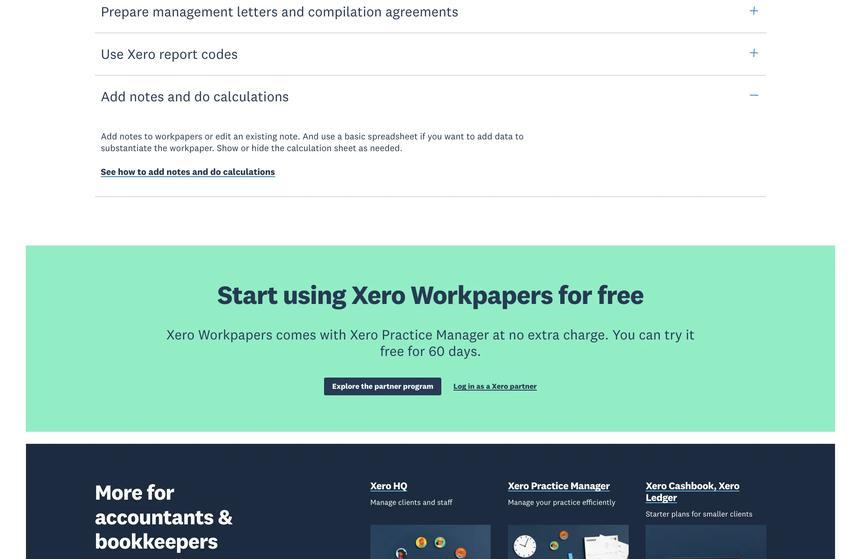 Task type: vqa. For each thing, say whether or not it's contained in the screenshot.
Records
no



Task type: describe. For each thing, give the bounding box(es) containing it.
and down the workpaper.
[[192, 166, 208, 178]]

log in as a xero partner
[[454, 382, 537, 391]]

explore
[[332, 382, 360, 391]]

xero cashbook, xero ledger
[[646, 480, 740, 504]]

xero inside dropdown button
[[127, 45, 156, 62]]

at
[[493, 326, 506, 343]]

starter
[[646, 509, 670, 519]]

log
[[454, 382, 467, 391]]

management
[[153, 3, 234, 20]]

1 horizontal spatial or
[[241, 142, 249, 154]]

practice
[[553, 498, 581, 507]]

see how to add notes and do calculations
[[101, 166, 275, 178]]

hide
[[252, 142, 269, 154]]

notes for and
[[130, 87, 164, 105]]

edit
[[216, 130, 231, 142]]

manage clients and staff
[[371, 498, 453, 507]]

use xero report codes
[[101, 45, 238, 62]]

xero cashbook, xero ledger link
[[646, 480, 767, 506]]

substantiate
[[101, 142, 152, 154]]

try
[[665, 326, 683, 343]]

1 vertical spatial add
[[149, 166, 165, 178]]

note.
[[280, 130, 301, 142]]

compilation
[[308, 3, 382, 20]]

1 horizontal spatial practice
[[531, 480, 569, 492]]

xero workpapers comes with xero practice manager at no extra charge. you can try it free for 60 days.
[[167, 326, 695, 360]]

0 horizontal spatial or
[[205, 130, 213, 142]]

use xero report codes button
[[95, 32, 767, 76]]

workpapers inside xero workpapers comes with xero practice manager at no extra charge. you can try it free for 60 days.
[[198, 326, 273, 343]]

bookkeepers
[[95, 528, 218, 554]]

prepare
[[101, 3, 149, 20]]

can
[[639, 326, 662, 343]]

see
[[101, 166, 116, 178]]

to up substantiate
[[144, 130, 153, 142]]

1 vertical spatial calculations
[[223, 166, 275, 178]]

and
[[303, 130, 319, 142]]

sheet
[[334, 142, 357, 154]]

how
[[118, 166, 135, 178]]

smaller
[[704, 509, 729, 519]]

1 horizontal spatial the
[[271, 142, 285, 154]]

program
[[403, 382, 434, 391]]

xero hq
[[371, 480, 408, 492]]

as inside add notes to workpapers or edit an existing note. and use a basic spreadsheet if you want to add data to substantiate the workpaper. show or hide the calculation sheet as needed.
[[359, 142, 368, 154]]

xero practice manager
[[508, 480, 610, 492]]

more for accountants & bookkeepers
[[95, 479, 233, 554]]

to right data
[[516, 130, 524, 142]]

explore the partner program link
[[325, 378, 442, 396]]

you
[[428, 130, 443, 142]]

2 partner from the left
[[510, 382, 537, 391]]

if
[[420, 130, 426, 142]]

spreadsheet
[[368, 130, 418, 142]]

calculation
[[287, 142, 332, 154]]

manager inside xero workpapers comes with xero practice manager at no extra charge. you can try it free for 60 days.
[[436, 326, 490, 343]]

no
[[509, 326, 525, 343]]

for inside xero workpapers comes with xero practice manager at no extra charge. you can try it free for 60 days.
[[408, 342, 425, 360]]

add notes to workpapers or edit an existing note. and use a basic spreadsheet if you want to add data to substantiate the workpaper. show or hide the calculation sheet as needed.
[[101, 130, 524, 154]]

basic
[[345, 130, 366, 142]]

letters
[[237, 3, 278, 20]]

show
[[217, 142, 239, 154]]



Task type: locate. For each thing, give the bounding box(es) containing it.
0 vertical spatial calculations
[[214, 87, 289, 105]]

manage for hq
[[371, 498, 397, 507]]

do
[[194, 87, 210, 105], [210, 166, 221, 178]]

an
[[234, 130, 244, 142]]

0 vertical spatial free
[[598, 278, 644, 311]]

comes
[[276, 326, 317, 343]]

or left edit at top
[[205, 130, 213, 142]]

the right explore
[[361, 382, 373, 391]]

1 horizontal spatial as
[[477, 382, 485, 391]]

free up explore the partner program
[[380, 342, 405, 360]]

0 vertical spatial workpapers
[[411, 278, 553, 311]]

cashbook,
[[669, 480, 717, 492]]

accountants
[[95, 504, 214, 530]]

1 add from the top
[[101, 87, 126, 105]]

it
[[686, 326, 695, 343]]

as
[[359, 142, 368, 154], [477, 382, 485, 391]]

0 vertical spatial notes
[[130, 87, 164, 105]]

a right 'in'
[[486, 382, 491, 391]]

start using xero workpapers for free
[[218, 278, 644, 311]]

2 add from the top
[[101, 130, 117, 142]]

data
[[495, 130, 513, 142]]

and left the staff
[[423, 498, 436, 507]]

and right "letters"
[[282, 3, 305, 20]]

1 vertical spatial do
[[210, 166, 221, 178]]

add
[[101, 87, 126, 105], [101, 130, 117, 142]]

1 horizontal spatial clients
[[731, 509, 753, 519]]

and
[[282, 3, 305, 20], [168, 87, 191, 105], [192, 166, 208, 178], [423, 498, 436, 507]]

1 horizontal spatial manager
[[571, 480, 610, 492]]

manage for practice
[[508, 498, 535, 507]]

add left data
[[478, 130, 493, 142]]

add right how
[[149, 166, 165, 178]]

add notes and do calculations button
[[95, 74, 767, 118]]

free inside xero workpapers comes with xero practice manager at no extra charge. you can try it free for 60 days.
[[380, 342, 405, 360]]

partner
[[375, 382, 402, 391], [510, 382, 537, 391]]

to inside see how to add notes and do calculations link
[[137, 166, 146, 178]]

1 vertical spatial practice
[[531, 480, 569, 492]]

0 horizontal spatial manager
[[436, 326, 490, 343]]

60
[[429, 342, 445, 360]]

1 vertical spatial free
[[380, 342, 405, 360]]

0 horizontal spatial a
[[338, 130, 342, 142]]

1 vertical spatial a
[[486, 382, 491, 391]]

add inside add notes to workpapers or edit an existing note. and use a basic spreadsheet if you want to add data to substantiate the workpaper. show or hide the calculation sheet as needed.
[[101, 130, 117, 142]]

0 horizontal spatial the
[[154, 142, 167, 154]]

extra
[[528, 326, 560, 343]]

manage left the your
[[508, 498, 535, 507]]

use
[[321, 130, 335, 142]]

for left "60" in the bottom of the page
[[408, 342, 425, 360]]

&
[[218, 504, 233, 530]]

in
[[468, 382, 475, 391]]

or down an
[[241, 142, 249, 154]]

prepare management letters and compilation agreements button
[[95, 0, 767, 33]]

1 vertical spatial manager
[[571, 480, 610, 492]]

for right the plans
[[692, 509, 702, 519]]

workpapers
[[155, 130, 203, 142]]

1 horizontal spatial a
[[486, 382, 491, 391]]

2 vertical spatial notes
[[167, 166, 190, 178]]

efficiently
[[583, 498, 616, 507]]

calculations inside dropdown button
[[214, 87, 289, 105]]

0 vertical spatial a
[[338, 130, 342, 142]]

want
[[445, 130, 465, 142]]

0 vertical spatial add
[[478, 130, 493, 142]]

days.
[[449, 342, 482, 360]]

0 vertical spatial manager
[[436, 326, 490, 343]]

practice inside xero workpapers comes with xero practice manager at no extra charge. you can try it free for 60 days.
[[382, 326, 433, 343]]

a inside add notes to workpapers or edit an existing note. and use a basic spreadsheet if you want to add data to substantiate the workpaper. show or hide the calculation sheet as needed.
[[338, 130, 342, 142]]

1 horizontal spatial workpapers
[[411, 278, 553, 311]]

1 horizontal spatial do
[[210, 166, 221, 178]]

add down use
[[101, 87, 126, 105]]

1 horizontal spatial partner
[[510, 382, 537, 391]]

0 horizontal spatial practice
[[382, 326, 433, 343]]

and up workpapers
[[168, 87, 191, 105]]

using
[[283, 278, 346, 311]]

0 vertical spatial do
[[194, 87, 210, 105]]

for right 'more'
[[147, 479, 174, 506]]

0 horizontal spatial workpapers
[[198, 326, 273, 343]]

0 vertical spatial clients
[[399, 498, 421, 507]]

or
[[205, 130, 213, 142], [241, 142, 249, 154]]

0 horizontal spatial manage
[[371, 498, 397, 507]]

needed.
[[370, 142, 403, 154]]

report
[[159, 45, 198, 62]]

xero practice manager link
[[508, 480, 610, 494]]

add notes and do calculations
[[101, 87, 289, 105]]

the
[[154, 142, 167, 154], [271, 142, 285, 154], [361, 382, 373, 391]]

you
[[613, 326, 636, 343]]

codes
[[201, 45, 238, 62]]

as down basic
[[359, 142, 368, 154]]

explore the partner program
[[332, 382, 434, 391]]

ledger
[[646, 491, 678, 504]]

to right want
[[467, 130, 475, 142]]

free up you
[[598, 278, 644, 311]]

workpaper.
[[170, 142, 215, 154]]

0 horizontal spatial partner
[[375, 382, 402, 391]]

workpapers up the at
[[411, 278, 553, 311]]

xero hq link
[[371, 480, 408, 494]]

use
[[101, 45, 124, 62]]

to
[[144, 130, 153, 142], [467, 130, 475, 142], [516, 130, 524, 142], [137, 166, 146, 178]]

existing
[[246, 130, 277, 142]]

calculations down hide
[[223, 166, 275, 178]]

manage
[[371, 498, 397, 507], [508, 498, 535, 507]]

see how to add notes and do calculations link
[[101, 166, 275, 180]]

add for add notes to workpapers or edit an existing note. and use a basic spreadsheet if you want to add data to substantiate the workpaper. show or hide the calculation sheet as needed.
[[101, 130, 117, 142]]

manager left the at
[[436, 326, 490, 343]]

1 vertical spatial workpapers
[[198, 326, 273, 343]]

the down note.
[[271, 142, 285, 154]]

1 vertical spatial add
[[101, 130, 117, 142]]

for up charge.
[[559, 278, 593, 311]]

1 vertical spatial as
[[477, 382, 485, 391]]

do inside dropdown button
[[194, 87, 210, 105]]

add up substantiate
[[101, 130, 117, 142]]

plans
[[672, 509, 690, 519]]

0 horizontal spatial clients
[[399, 498, 421, 507]]

clients down 'hq'
[[399, 498, 421, 507]]

workpapers
[[411, 278, 553, 311], [198, 326, 273, 343]]

calculations
[[214, 87, 289, 105], [223, 166, 275, 178]]

0 horizontal spatial add
[[149, 166, 165, 178]]

0 vertical spatial practice
[[382, 326, 433, 343]]

0 vertical spatial as
[[359, 142, 368, 154]]

workpapers down the start
[[198, 326, 273, 343]]

2 manage from the left
[[508, 498, 535, 507]]

notes inside add notes to workpapers or edit an existing note. and use a basic spreadsheet if you want to add data to substantiate the workpaper. show or hide the calculation sheet as needed.
[[120, 130, 142, 142]]

notes for to
[[120, 130, 142, 142]]

clients
[[399, 498, 421, 507], [731, 509, 753, 519]]

0 vertical spatial add
[[101, 87, 126, 105]]

clients right smaller
[[731, 509, 753, 519]]

charge.
[[564, 326, 609, 343]]

for inside the more for accountants & bookkeepers
[[147, 479, 174, 506]]

for
[[559, 278, 593, 311], [408, 342, 425, 360], [147, 479, 174, 506], [692, 509, 702, 519]]

add for add notes and do calculations
[[101, 87, 126, 105]]

more
[[95, 479, 142, 506]]

staff
[[438, 498, 453, 507]]

hq
[[394, 480, 408, 492]]

add inside dropdown button
[[101, 87, 126, 105]]

as right 'in'
[[477, 382, 485, 391]]

the down workpapers
[[154, 142, 167, 154]]

1 horizontal spatial free
[[598, 278, 644, 311]]

manager up "efficiently"
[[571, 480, 610, 492]]

manage down xero hq link
[[371, 498, 397, 507]]

1 vertical spatial notes
[[120, 130, 142, 142]]

1 vertical spatial clients
[[731, 509, 753, 519]]

xero
[[127, 45, 156, 62], [352, 278, 406, 311], [167, 326, 195, 343], [350, 326, 379, 343], [492, 382, 509, 391], [371, 480, 392, 492], [508, 480, 529, 492], [646, 480, 667, 492], [719, 480, 740, 492]]

1 partner from the left
[[375, 382, 402, 391]]

to right how
[[137, 166, 146, 178]]

agreements
[[386, 3, 459, 20]]

free
[[598, 278, 644, 311], [380, 342, 405, 360]]

start
[[218, 278, 278, 311]]

0 horizontal spatial as
[[359, 142, 368, 154]]

1 horizontal spatial manage
[[508, 498, 535, 507]]

notes inside dropdown button
[[130, 87, 164, 105]]

2 horizontal spatial the
[[361, 382, 373, 391]]

prepare management letters and compilation agreements
[[101, 3, 459, 20]]

with
[[320, 326, 347, 343]]

calculations up existing
[[214, 87, 289, 105]]

manage your practice efficiently
[[508, 498, 616, 507]]

1 manage from the left
[[371, 498, 397, 507]]

your
[[536, 498, 551, 507]]

practice
[[382, 326, 433, 343], [531, 480, 569, 492]]

log in as a xero partner link
[[454, 382, 537, 393]]

0 horizontal spatial do
[[194, 87, 210, 105]]

starter plans for smaller clients
[[646, 509, 753, 519]]

0 horizontal spatial free
[[380, 342, 405, 360]]

add
[[478, 130, 493, 142], [149, 166, 165, 178]]

manager
[[436, 326, 490, 343], [571, 480, 610, 492]]

1 horizontal spatial add
[[478, 130, 493, 142]]

a
[[338, 130, 342, 142], [486, 382, 491, 391]]

add inside add notes to workpapers or edit an existing note. and use a basic spreadsheet if you want to add data to substantiate the workpaper. show or hide the calculation sheet as needed.
[[478, 130, 493, 142]]

a right use
[[338, 130, 342, 142]]



